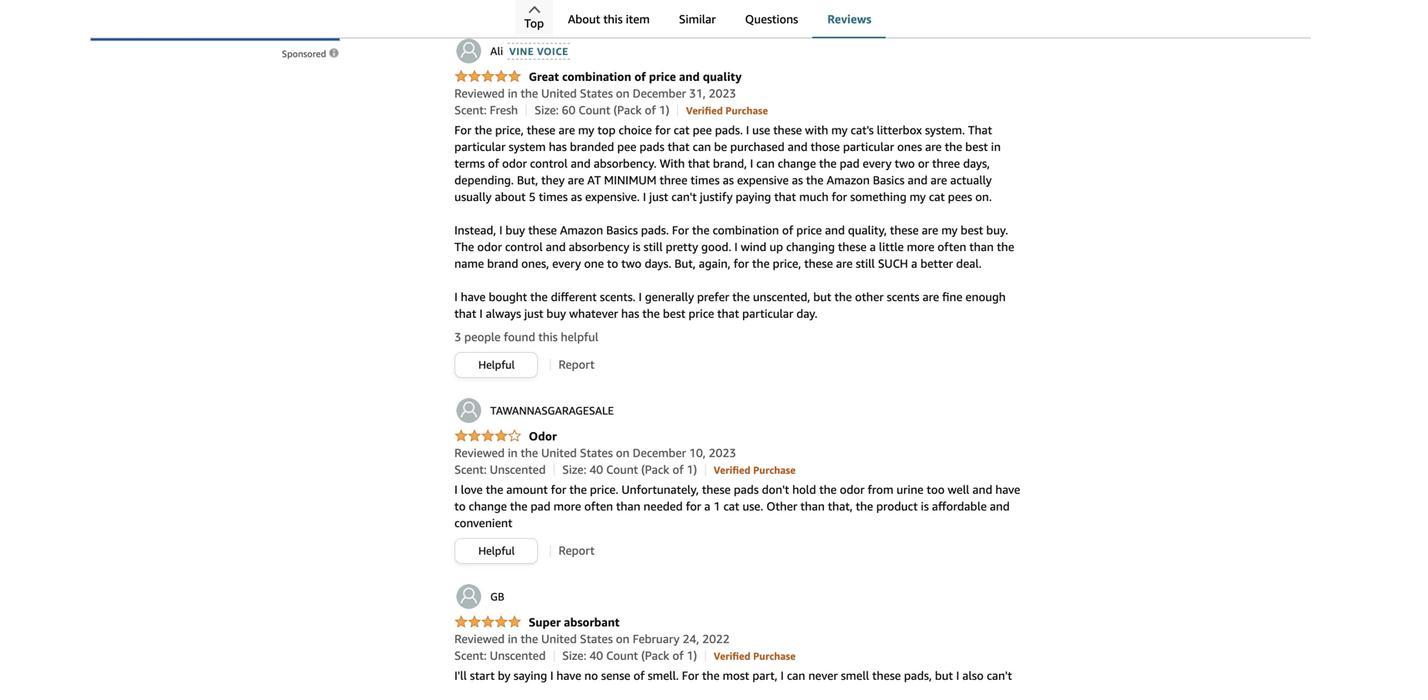Task type: vqa. For each thing, say whether or not it's contained in the screenshot.
State
no



Task type: describe. For each thing, give the bounding box(es) containing it.
two inside for the price, these are my top choice for cat pee pads.  i use these with my cat's litterbox system.  that particular system has branded pee pads that can be purchased and those particular ones are the best in terms of odor control and absorbency.  with that brand, i can change the pad every two or three days, depending.  but, they are at minimum three times as expensive as the amazon basics and are actually usually about 5 times as expensive.  i just can't justify paying that much for something my cat pees on.
[[895, 156, 915, 170]]

| image up voice
[[550, 0, 551, 11]]

december for size: 40 count (pack of 1)
[[633, 446, 687, 460]]

december for size: 60 count (pack of 1)
[[633, 86, 687, 100]]

vine voice link
[[503, 43, 570, 60]]

1 vertical spatial this
[[539, 330, 558, 344]]

cat's
[[851, 123, 874, 137]]

great combination of price and quality link
[[455, 70, 742, 85]]

states for no
[[580, 632, 613, 646]]

are inside i have bought the different scents.  i generally prefer the unscented, but the other scents are fine enough that i always just buy whatever has the best price that particular day.
[[923, 290, 940, 304]]

the up much
[[807, 173, 824, 187]]

size: for i
[[563, 649, 587, 662]]

i left also
[[957, 669, 960, 682]]

smell
[[841, 669, 870, 682]]

the right the 'bought'
[[531, 290, 548, 304]]

| image up with
[[678, 105, 679, 116]]

1
[[714, 499, 721, 513]]

tawannasgaragesale link
[[455, 396, 614, 425]]

of up choice
[[645, 103, 656, 117]]

scents
[[887, 290, 920, 304]]

amazon inside for the price, these are my top choice for cat pee pads.  i use these with my cat's litterbox system.  that particular system has branded pee pads that can be purchased and those particular ones are the best in terms of odor control and absorbency.  with that brand, i can change the pad every two or three days, depending.  but, they are at minimum three times as expensive as the amazon basics and are actually usually about 5 times as expensive.  i just can't justify paying that much for something my cat pees on.
[[827, 173, 870, 187]]

super
[[529, 615, 561, 629]]

reviewed in the united states on february 24, 2022
[[455, 632, 730, 646]]

that up with
[[668, 140, 690, 153]]

i'll
[[455, 669, 467, 682]]

price, inside for the price, these are my top choice for cat pee pads.  i use these with my cat's litterbox system.  that particular system has branded pee pads that can be purchased and those particular ones are the best in terms of odor control and absorbency.  with that brand, i can change the pad every two or three days, depending.  but, they are at minimum three times as expensive as the amazon basics and are actually usually about 5 times as expensive.  i just can't justify paying that much for something my cat pees on.
[[495, 123, 524, 137]]

amount
[[507, 483, 548, 496]]

1) for 24,
[[687, 649, 698, 662]]

for right much
[[832, 190, 848, 204]]

on for unfortunately,
[[616, 446, 630, 460]]

0 horizontal spatial particular
[[455, 140, 506, 153]]

these up little
[[890, 223, 919, 237]]

instead, i buy these amazon basics pads.  for the combination of price and quality, these are my best buy. the odor control and absorbency is still pretty good.  i wind up changing these a little more often than the name brand ones, every one to two days.  but, again, for the price, these are still such a better deal.
[[455, 223, 1015, 270]]

super absorbant link
[[455, 615, 620, 630]]

scent: for love
[[455, 463, 487, 476]]

to inside i love the amount for the price. unfortunately, these pads don't hold the odor from urine too well and have to change the pad more often than needed for a 1 cat use. other than that, the product is affordable and convenient
[[455, 499, 466, 513]]

the inside i'll start by saying i have no sense of smell. for the most part, i can never smell these pads, but i also can't
[[702, 669, 720, 682]]

on.
[[976, 190, 992, 204]]

my inside instead, i buy these amazon basics pads.  for the combination of price and quality, these are my best buy. the odor control and absorbency is still pretty good.  i wind up changing these a little more often than the name brand ones, every one to two days.  but, again, for the price, these are still such a better deal.
[[942, 223, 958, 237]]

verified purchase link for reviewed in the united states on december 31, 2023
[[686, 103, 768, 117]]

at
[[588, 173, 601, 187]]

system.
[[925, 123, 966, 137]]

such
[[878, 257, 909, 270]]

are down quality,
[[837, 257, 853, 270]]

of up reviewed in the united states on december 31, 2023 on the top
[[635, 70, 646, 83]]

odor inside i love the amount for the price. unfortunately, these pads don't hold the odor from urine too well and have to change the pad more often than needed for a 1 cat use. other than that, the product is affordable and convenient
[[840, 483, 865, 496]]

are left the "actually"
[[931, 173, 948, 187]]

verified for reviewed in the united states on december 10, 2023
[[714, 464, 751, 476]]

scent: for start
[[455, 649, 487, 662]]

gb
[[491, 590, 505, 603]]

price inside i have bought the different scents.  i generally prefer the unscented, but the other scents are fine enough that i always just buy whatever has the best price that particular day.
[[689, 307, 715, 320]]

choice
[[619, 123, 652, 137]]

i love the amount for the price. unfortunately, these pads don't hold the odor from urine too well and have to change the pad more often than needed for a 1 cat use. other than that, the product is affordable and convenient
[[455, 483, 1021, 530]]

2022
[[703, 632, 730, 646]]

0 horizontal spatial than
[[616, 499, 641, 513]]

brand
[[487, 257, 519, 270]]

use.
[[743, 499, 764, 513]]

sense
[[601, 669, 631, 682]]

i down minimum
[[643, 190, 646, 204]]

scent: fresh
[[455, 103, 518, 117]]

deal.
[[957, 257, 982, 270]]

pads inside i love the amount for the price. unfortunately, these pads don't hold the odor from urine too well and have to change the pad more often than needed for a 1 cat use. other than that, the product is affordable and convenient
[[734, 483, 759, 496]]

tawannasgaragesale
[[491, 404, 614, 417]]

| image down 2022
[[705, 650, 706, 662]]

have inside i love the amount for the price. unfortunately, these pads don't hold the odor from urine too well and have to change the pad more often than needed for a 1 cat use. other than that, the product is affordable and convenient
[[996, 483, 1021, 496]]

just inside for the price, these are my top choice for cat pee pads.  i use these with my cat's litterbox system.  that particular system has branded pee pads that can be purchased and those particular ones are the best in terms of odor control and absorbency.  with that brand, i can change the pad every two or three days, depending.  but, they are at minimum three times as expensive as the amazon basics and are actually usually about 5 times as expensive.  i just can't justify paying that much for something my cat pees on.
[[650, 190, 669, 204]]

these down quality,
[[838, 240, 867, 254]]

that right with
[[688, 156, 710, 170]]

for inside instead, i buy these amazon basics pads.  for the combination of price and quality, these are my best buy. the odor control and absorbency is still pretty good.  i wind up changing these a little more often than the name brand ones, every one to two days.  but, again, for the price, these are still such a better deal.
[[734, 257, 750, 270]]

count for price.
[[607, 463, 638, 476]]

quality
[[703, 70, 742, 83]]

convenient
[[455, 516, 513, 530]]

10,
[[690, 446, 706, 460]]

the down from
[[856, 499, 874, 513]]

pretty
[[666, 240, 699, 254]]

top
[[525, 16, 544, 30]]

of down 24,
[[673, 649, 684, 662]]

that,
[[828, 499, 853, 513]]

the down scent: fresh
[[475, 123, 492, 137]]

often inside i love the amount for the price. unfortunately, these pads don't hold the odor from urine too well and have to change the pad more often than needed for a 1 cat use. other than that, the product is affordable and convenient
[[585, 499, 613, 513]]

name
[[455, 257, 484, 270]]

0 vertical spatial cat
[[674, 123, 690, 137]]

best inside for the price, these are my top choice for cat pee pads.  i use these with my cat's litterbox system.  that particular system has branded pee pads that can be purchased and those particular ones are the best in terms of odor control and absorbency.  with that brand, i can change the pad every two or three days, depending.  but, they are at minimum three times as expensive as the amazon basics and are actually usually about 5 times as expensive.  i just can't justify paying that much for something my cat pees on.
[[966, 140, 989, 153]]

about this item
[[568, 12, 650, 26]]

that down the prefer
[[718, 307, 740, 320]]

these right use
[[774, 123, 802, 137]]

1 vertical spatial | image
[[550, 545, 551, 557]]

also
[[963, 669, 984, 682]]

report link for odor
[[559, 357, 595, 371]]

| image right "fresh" on the top left
[[526, 105, 527, 116]]

with
[[805, 123, 829, 137]]

purchase for i
[[726, 105, 768, 116]]

0 vertical spatial this
[[604, 12, 623, 26]]

1 vertical spatial times
[[539, 190, 568, 204]]

particular inside i have bought the different scents.  i generally prefer the unscented, but the other scents are fine enough that i always just buy whatever has the best price that particular day.
[[743, 307, 794, 320]]

2023 for reviewed in the united states on december 31, 2023
[[709, 86, 737, 100]]

of inside for the price, these are my top choice for cat pee pads.  i use these with my cat's litterbox system.  that particular system has branded pee pads that can be purchased and those particular ones are the best in terms of odor control and absorbency.  with that brand, i can change the pad every two or three days, depending.  but, they are at minimum three times as expensive as the amazon basics and are actually usually about 5 times as expensive.  i just can't justify paying that much for something my cat pees on.
[[488, 156, 499, 170]]

1 vertical spatial a
[[912, 257, 918, 270]]

i left always
[[480, 307, 483, 320]]

for the price, these are my top choice for cat pee pads.  i use these with my cat's litterbox system.  that particular system has branded pee pads that can be purchased and those particular ones are the best in terms of odor control and absorbency.  with that brand, i can change the pad every two or three days, depending.  but, they are at minimum three times as expensive as the amazon basics and are actually usually about 5 times as expensive.  i just can't justify paying that much for something my cat pees on.
[[455, 123, 1001, 204]]

for left 1
[[686, 499, 702, 513]]

i right instead,
[[500, 223, 503, 237]]

control inside for the price, these are my top choice for cat pee pads.  i use these with my cat's litterbox system.  that particular system has branded pee pads that can be purchased and those particular ones are the best in terms of odor control and absorbency.  with that brand, i can change the pad every two or three days, depending.  but, they are at minimum three times as expensive as the amazon basics and are actually usually about 5 times as expensive.  i just can't justify paying that much for something my cat pees on.
[[530, 156, 568, 170]]

in for i'll start by saying i have no sense of smell. for the most part, i can never smell these pads, but i also can't
[[508, 632, 518, 646]]

in inside for the price, these are my top choice for cat pee pads.  i use these with my cat's litterbox system.  that particular system has branded pee pads that can be purchased and those particular ones are the best in terms of odor control and absorbency.  with that brand, i can change the pad every two or three days, depending.  but, they are at minimum three times as expensive as the amazon basics and are actually usually about 5 times as expensive.  i just can't justify paying that much for something my cat pees on.
[[992, 140, 1001, 153]]

1 horizontal spatial than
[[801, 499, 825, 513]]

are down 60
[[559, 123, 575, 137]]

of up unfortunately,
[[673, 463, 684, 476]]

unscented for saying
[[490, 649, 546, 662]]

report for odor
[[559, 357, 595, 371]]

verified for reviewed in the united states on february 24, 2022
[[714, 650, 751, 662]]

reviews
[[828, 12, 872, 26]]

is inside i love the amount for the price. unfortunately, these pads don't hold the odor from urine too well and have to change the pad more often than needed for a 1 cat use. other than that, the product is affordable and convenient
[[921, 499, 929, 513]]

litterbox
[[877, 123, 922, 137]]

2023 for reviewed in the united states on december 10, 2023
[[709, 446, 737, 460]]

united for great combination of price and quality
[[542, 86, 577, 100]]

never
[[809, 669, 838, 682]]

0 vertical spatial times
[[691, 173, 720, 187]]

the down 'odor'
[[521, 446, 538, 460]]

bought
[[489, 290, 527, 304]]

purchase for the
[[754, 464, 796, 476]]

1) for 31,
[[659, 103, 670, 117]]

reviewed in the united states on december 10, 2023
[[455, 446, 737, 460]]

0 vertical spatial a
[[870, 240, 876, 254]]

2 horizontal spatial as
[[792, 173, 803, 187]]

amazon inside instead, i buy these amazon basics pads.  for the combination of price and quality, these are my best buy. the odor control and absorbency is still pretty good.  i wind up changing these a little more often than the name brand ones, every one to two days.  but, again, for the price, these are still such a better deal.
[[560, 223, 603, 237]]

odor
[[529, 429, 557, 443]]

a inside i love the amount for the price. unfortunately, these pads don't hold the odor from urine too well and have to change the pad more often than needed for a 1 cat use. other than that, the product is affordable and convenient
[[705, 499, 711, 513]]

price, inside instead, i buy these amazon basics pads.  for the combination of price and quality, these are my best buy. the odor control and absorbency is still pretty good.  i wind up changing these a little more often than the name brand ones, every one to two days.  but, again, for the price, these are still such a better deal.
[[773, 257, 802, 270]]

absorbant
[[564, 615, 620, 629]]

reviewed for reviewed in the united states on february 24, 2022
[[455, 632, 505, 646]]

24,
[[683, 632, 700, 646]]

1 vertical spatial still
[[856, 257, 875, 270]]

and down the with
[[788, 140, 808, 153]]

size: for for
[[563, 463, 587, 476]]

start
[[470, 669, 495, 682]]

that up the 3
[[455, 307, 477, 320]]

on for choice
[[616, 86, 630, 100]]

unfortunately,
[[622, 483, 699, 496]]

other
[[856, 290, 884, 304]]

are up or
[[926, 140, 942, 153]]

1) for 10,
[[687, 463, 698, 476]]

size: 40 count (pack of 1) for december
[[563, 463, 698, 476]]

about
[[568, 12, 601, 26]]

top
[[598, 123, 616, 137]]

unscented,
[[753, 290, 811, 304]]

the down buy. in the top right of the page
[[997, 240, 1015, 254]]

ones
[[898, 140, 923, 153]]

0 horizontal spatial three
[[660, 173, 688, 187]]

always
[[486, 307, 521, 320]]

0 horizontal spatial still
[[644, 240, 663, 254]]

has inside i have bought the different scents.  i generally prefer the unscented, but the other scents are fine enough that i always just buy whatever has the best price that particular day.
[[622, 307, 640, 320]]

pad inside for the price, these are my top choice for cat pee pads.  i use these with my cat's litterbox system.  that particular system has branded pee pads that can be purchased and those particular ones are the best in terms of odor control and absorbency.  with that brand, i can change the pad every two or three days, depending.  but, they are at minimum three times as expensive as the amazon basics and are actually usually about 5 times as expensive.  i just can't justify paying that much for something my cat pees on.
[[840, 156, 860, 170]]

1 horizontal spatial can
[[757, 156, 775, 170]]

1 vertical spatial pee
[[618, 140, 637, 153]]

are up better
[[922, 223, 939, 237]]

that down expensive
[[775, 190, 797, 204]]

for right amount
[[551, 483, 567, 496]]

the down generally
[[643, 307, 660, 320]]

the down the wind
[[753, 257, 770, 270]]

odor inside instead, i buy these amazon basics pads.  for the combination of price and quality, these are my best buy. the odor control and absorbency is still pretty good.  i wind up changing these a little more often than the name brand ones, every one to two days.  but, again, for the price, these are still such a better deal.
[[478, 240, 502, 254]]

use
[[753, 123, 771, 137]]

has inside for the price, these are my top choice for cat pee pads.  i use these with my cat's litterbox system.  that particular system has branded pee pads that can be purchased and those particular ones are the best in terms of odor control and absorbency.  with that brand, i can change the pad every two or three days, depending.  but, they are at minimum three times as expensive as the amazon basics and are actually usually about 5 times as expensive.  i just can't justify paying that much for something my cat pees on.
[[549, 140, 567, 153]]

enough
[[966, 290, 1006, 304]]

the right the prefer
[[733, 290, 750, 304]]

can't inside for the price, these are my top choice for cat pee pads.  i use these with my cat's litterbox system.  that particular system has branded pee pads that can be purchased and those particular ones are the best in terms of odor control and absorbency.  with that brand, i can change the pad every two or three days, depending.  but, they are at minimum three times as expensive as the amazon basics and are actually usually about 5 times as expensive.  i just can't justify paying that much for something my cat pees on.
[[672, 190, 697, 204]]

of inside i'll start by saying i have no sense of smell. for the most part, i can never smell these pads, but i also can't
[[634, 669, 645, 682]]

1 helpful from the top
[[479, 358, 515, 371]]

have inside i'll start by saying i have no sense of smell. for the most part, i can never smell these pads, but i also can't
[[557, 669, 582, 682]]

the up 'good.'
[[692, 223, 710, 237]]

gb link
[[455, 582, 505, 611]]

buy.
[[987, 223, 1009, 237]]

price.
[[590, 483, 619, 496]]

states for price.
[[580, 446, 613, 460]]

buy inside i have bought the different scents.  i generally prefer the unscented, but the other scents are fine enough that i always just buy whatever has the best price that particular day.
[[547, 307, 566, 320]]

these inside i love the amount for the price. unfortunately, these pads don't hold the odor from urine too well and have to change the pad more often than needed for a 1 cat use. other than that, the product is affordable and convenient
[[702, 483, 731, 496]]

these down 'changing'
[[805, 257, 834, 270]]

and right well
[[973, 483, 993, 496]]

purchased
[[731, 140, 785, 153]]

i down name
[[455, 290, 458, 304]]

the down those
[[820, 156, 837, 170]]

states for top
[[580, 86, 613, 100]]

these up ones,
[[528, 223, 557, 237]]

justify
[[700, 190, 733, 204]]

5
[[529, 190, 536, 204]]

verified purchase for reviewed in the united states on december 31, 2023
[[686, 105, 768, 116]]

vine
[[510, 45, 534, 57]]

are left 'at'
[[568, 173, 585, 187]]

i have bought the different scents.  i generally prefer the unscented, but the other scents are fine enough that i always just buy whatever has the best price that particular day.
[[455, 290, 1006, 320]]

brand,
[[713, 156, 747, 170]]

minimum
[[604, 173, 657, 187]]

much
[[800, 190, 829, 204]]

2 horizontal spatial particular
[[843, 140, 895, 153]]

for inside for the price, these are my top choice for cat pee pads.  i use these with my cat's litterbox system.  that particular system has branded pee pads that can be purchased and those particular ones are the best in terms of odor control and absorbency.  with that brand, i can change the pad every two or three days, depending.  but, they are at minimum three times as expensive as the amazon basics and are actually usually about 5 times as expensive.  i just can't justify paying that much for something my cat pees on.
[[455, 123, 472, 137]]

quality,
[[848, 223, 887, 237]]

and up "31,"
[[679, 70, 700, 83]]

best inside i have bought the different scents.  i generally prefer the unscented, but the other scents are fine enough that i always just buy whatever has the best price that particular day.
[[663, 307, 686, 320]]

scent: for the
[[455, 103, 487, 117]]

my up branded
[[578, 123, 595, 137]]

these up system
[[527, 123, 556, 137]]

and down or
[[908, 173, 928, 187]]

and up ones,
[[546, 240, 566, 254]]

3
[[455, 330, 462, 344]]

love
[[461, 483, 483, 496]]

that
[[969, 123, 993, 137]]

i right saying
[[551, 669, 554, 682]]

the down the great
[[521, 86, 538, 100]]

1 vertical spatial cat
[[929, 190, 945, 204]]

2 helpful from the top
[[479, 544, 515, 557]]

whatever
[[569, 307, 619, 320]]

the up that,
[[820, 483, 837, 496]]

people
[[465, 330, 501, 344]]

0 horizontal spatial price
[[649, 70, 676, 83]]

generally
[[645, 290, 694, 304]]

purchase for most
[[754, 650, 796, 662]]

my down or
[[910, 190, 926, 204]]

reviewed for reviewed in the united states on december 31, 2023
[[455, 86, 505, 100]]

wind
[[741, 240, 767, 254]]

3 people found this helpful
[[455, 330, 599, 344]]

i down purchased
[[750, 156, 754, 170]]

the left other
[[835, 290, 852, 304]]

0 vertical spatial can
[[693, 140, 711, 153]]

affordable
[[932, 499, 987, 513]]

odor link
[[455, 429, 557, 444]]

size: for are
[[535, 103, 559, 117]]

the down super absorbant 'link' at bottom left
[[521, 632, 538, 646]]

expensive
[[737, 173, 789, 187]]

smell.
[[648, 669, 679, 682]]

2 horizontal spatial | image
[[705, 464, 706, 476]]

i right the scents.
[[639, 290, 642, 304]]

1 horizontal spatial as
[[723, 173, 734, 187]]



Task type: locate. For each thing, give the bounding box(es) containing it.
purchase up use
[[726, 105, 768, 116]]

2 vertical spatial | image
[[554, 650, 555, 662]]

change down those
[[778, 156, 816, 170]]

february
[[633, 632, 680, 646]]

united down super
[[542, 632, 577, 646]]

price, down the up
[[773, 257, 802, 270]]

2 unscented from the top
[[490, 649, 546, 662]]

particular
[[455, 140, 506, 153], [843, 140, 895, 153], [743, 307, 794, 320]]

is inside instead, i buy these amazon basics pads.  for the combination of price and quality, these are my best buy. the odor control and absorbency is still pretty good.  i wind up changing these a little more often than the name brand ones, every one to two days.  but, again, for the price, these are still such a better deal.
[[633, 240, 641, 254]]

for down scent: fresh
[[455, 123, 472, 137]]

0 vertical spatial three
[[933, 156, 961, 170]]

saying
[[514, 669, 547, 682]]

pee up absorbency.
[[618, 140, 637, 153]]

report for convenient
[[559, 544, 595, 557]]

buy
[[506, 223, 525, 237], [547, 307, 566, 320]]

verified purchase for reviewed in the united states on december 10, 2023
[[714, 464, 796, 476]]

| image
[[705, 464, 706, 476], [550, 545, 551, 557], [554, 650, 555, 662]]

purchase up don't
[[754, 464, 796, 476]]

hold
[[793, 483, 817, 496]]

1 report from the top
[[559, 357, 595, 371]]

scent: unscented for the
[[455, 463, 546, 476]]

scent: unscented up 'by'
[[455, 649, 546, 662]]

branded
[[570, 140, 615, 153]]

cat inside i love the amount for the price. unfortunately, these pads don't hold the odor from urine too well and have to change the pad more often than needed for a 1 cat use. other than that, the product is affordable and convenient
[[724, 499, 740, 513]]

scent: unscented for by
[[455, 649, 546, 662]]

helpful link down convenient
[[456, 539, 537, 563]]

verified purchase
[[686, 105, 768, 116], [714, 464, 796, 476], [714, 650, 796, 662]]

2 vertical spatial for
[[682, 669, 699, 682]]

1 vertical spatial have
[[996, 483, 1021, 496]]

2 report link from the top
[[559, 544, 595, 557]]

0 vertical spatial pads.
[[715, 123, 743, 137]]

1 vertical spatial scent: unscented
[[455, 649, 546, 662]]

1)
[[659, 103, 670, 117], [687, 463, 698, 476], [687, 649, 698, 662]]

0 horizontal spatial two
[[622, 257, 642, 270]]

this right "found" in the left of the page
[[539, 330, 558, 344]]

1 vertical spatial pads
[[734, 483, 759, 496]]

something
[[851, 190, 907, 204]]

i inside i love the amount for the price. unfortunately, these pads don't hold the odor from urine too well and have to change the pad more often than needed for a 1 cat use. other than that, the product is affordable and convenient
[[455, 483, 458, 496]]

combination inside instead, i buy these amazon basics pads.  for the combination of price and quality, these are my best buy. the odor control and absorbency is still pretty good.  i wind up changing these a little more often than the name brand ones, every one to two days.  but, again, for the price, these are still such a better deal.
[[713, 223, 780, 237]]

0 horizontal spatial pad
[[531, 499, 551, 513]]

reviewed up scent: fresh
[[455, 86, 505, 100]]

absorbency
[[569, 240, 630, 254]]

| image down 3 people found this helpful
[[550, 359, 551, 371]]

basics inside for the price, these are my top choice for cat pee pads.  i use these with my cat's litterbox system.  that particular system has branded pee pads that can be purchased and those particular ones are the best in terms of odor control and absorbency.  with that brand, i can change the pad every two or three days, depending.  but, they are at minimum three times as expensive as the amazon basics and are actually usually about 5 times as expensive.  i just can't justify paying that much for something my cat pees on.
[[873, 173, 905, 187]]

1 horizontal spatial every
[[863, 156, 892, 170]]

change inside i love the amount for the price. unfortunately, these pads don't hold the odor from urine too well and have to change the pad more often than needed for a 1 cat use. other than that, the product is affordable and convenient
[[469, 499, 507, 513]]

0 horizontal spatial as
[[571, 190, 582, 204]]

with
[[660, 156, 685, 170]]

too
[[927, 483, 945, 496]]

1 horizontal spatial more
[[907, 240, 935, 254]]

times
[[691, 173, 720, 187], [539, 190, 568, 204]]

0 vertical spatial pad
[[840, 156, 860, 170]]

1 united from the top
[[542, 86, 577, 100]]

1 vertical spatial for
[[672, 223, 689, 237]]

states
[[580, 86, 613, 100], [580, 446, 613, 460], [580, 632, 613, 646]]

2023 down quality
[[709, 86, 737, 100]]

every
[[863, 156, 892, 170], [552, 257, 581, 270]]

size: down reviewed in the united states on february 24, 2022
[[563, 649, 587, 662]]

1 states from the top
[[580, 86, 613, 100]]

these
[[527, 123, 556, 137], [774, 123, 802, 137], [528, 223, 557, 237], [890, 223, 919, 237], [838, 240, 867, 254], [805, 257, 834, 270], [702, 483, 731, 496], [873, 669, 901, 682]]

1 vertical spatial price,
[[773, 257, 802, 270]]

good.
[[702, 240, 732, 254]]

united for super absorbant
[[542, 632, 577, 646]]

1 2023 from the top
[[709, 86, 737, 100]]

0 horizontal spatial combination
[[562, 70, 632, 83]]

but, down pretty
[[675, 257, 696, 270]]

| image down 10,
[[705, 464, 706, 476]]

is
[[633, 240, 641, 254], [921, 499, 929, 513]]

2 vertical spatial can
[[787, 669, 806, 682]]

well
[[948, 483, 970, 496]]

verified purchase for reviewed in the united states on february 24, 2022
[[714, 650, 796, 662]]

1 vertical spatial odor
[[478, 240, 502, 254]]

on for sense
[[616, 632, 630, 646]]

0 vertical spatial pee
[[693, 123, 712, 137]]

2 vertical spatial have
[[557, 669, 582, 682]]

ali link
[[455, 37, 503, 65]]

1 report link from the top
[[559, 357, 595, 371]]

united for odor
[[542, 446, 577, 460]]

particular up the terms
[[455, 140, 506, 153]]

pad
[[840, 156, 860, 170], [531, 499, 551, 513]]

1 reviewed from the top
[[455, 86, 505, 100]]

0 vertical spatial price,
[[495, 123, 524, 137]]

combination up reviewed in the united states on december 31, 2023 on the top
[[562, 70, 632, 83]]

leave feedback on sponsored ad element
[[282, 48, 340, 59]]

1 december from the top
[[633, 86, 687, 100]]

1 horizontal spatial have
[[557, 669, 582, 682]]

often inside instead, i buy these amazon basics pads.  for the combination of price and quality, these are my best buy. the odor control and absorbency is still pretty good.  i wind up changing these a little more often than the name brand ones, every one to two days.  but, again, for the price, these are still such a better deal.
[[938, 240, 967, 254]]

the left price.
[[570, 483, 587, 496]]

count down reviewed in the united states on december 31, 2023 on the top
[[579, 103, 611, 117]]

for right choice
[[655, 123, 671, 137]]

in down super absorbant 'link' at bottom left
[[508, 632, 518, 646]]

combination up the wind
[[713, 223, 780, 237]]

but inside i have bought the different scents.  i generally prefer the unscented, but the other scents are fine enough that i always just buy whatever has the best price that particular day.
[[814, 290, 832, 304]]

change
[[778, 156, 816, 170], [469, 499, 507, 513]]

0 vertical spatial report
[[559, 357, 595, 371]]

basics inside instead, i buy these amazon basics pads.  for the combination of price and quality, these are my best buy. the odor control and absorbency is still pretty good.  i wind up changing these a little more often than the name brand ones, every one to two days.  but, again, for the price, these are still such a better deal.
[[607, 223, 638, 237]]

2 vertical spatial (pack
[[642, 649, 670, 662]]

price inside instead, i buy these amazon basics pads.  for the combination of price and quality, these are my best buy. the odor control and absorbency is still pretty good.  i wind up changing these a little more often than the name brand ones, every one to two days.  but, again, for the price, these are still such a better deal.
[[797, 223, 822, 237]]

2 vertical spatial odor
[[840, 483, 865, 496]]

1 vertical spatial change
[[469, 499, 507, 513]]

verified down "31,"
[[686, 105, 723, 116]]

can left be
[[693, 140, 711, 153]]

31,
[[690, 86, 706, 100]]

absorbency.
[[594, 156, 657, 170]]

my up those
[[832, 123, 848, 137]]

pad inside i love the amount for the price. unfortunately, these pads don't hold the odor from urine too well and have to change the pad more often than needed for a 1 cat use. other than that, the product is affordable and convenient
[[531, 499, 551, 513]]

2 40 from the top
[[590, 649, 604, 662]]

as up much
[[792, 173, 803, 187]]

i left use
[[746, 123, 750, 137]]

december up unfortunately,
[[633, 446, 687, 460]]

of inside instead, i buy these amazon basics pads.  for the combination of price and quality, these are my best buy. the odor control and absorbency is still pretty good.  i wind up changing these a little more often than the name brand ones, every one to two days.  but, again, for the price, these are still such a better deal.
[[783, 223, 794, 237]]

changing
[[787, 240, 835, 254]]

3 scent: from the top
[[455, 649, 487, 662]]

have left no
[[557, 669, 582, 682]]

1 horizontal spatial a
[[870, 240, 876, 254]]

0 horizontal spatial can
[[693, 140, 711, 153]]

2 horizontal spatial can
[[787, 669, 806, 682]]

40 for price.
[[590, 463, 604, 476]]

report link for convenient
[[559, 544, 595, 557]]

two left 'days.'
[[622, 257, 642, 270]]

size: 40 count (pack of 1)
[[563, 463, 698, 476], [563, 649, 698, 662]]

but, up 5
[[517, 173, 538, 187]]

are
[[559, 123, 575, 137], [926, 140, 942, 153], [568, 173, 585, 187], [931, 173, 948, 187], [922, 223, 939, 237], [837, 257, 853, 270], [923, 290, 940, 304]]

1 horizontal spatial odor
[[502, 156, 527, 170]]

in up "fresh" on the top left
[[508, 86, 518, 100]]

1 vertical spatial buy
[[547, 307, 566, 320]]

on up price.
[[616, 446, 630, 460]]

but inside i'll start by saying i have no sense of smell. for the most part, i can never smell these pads, but i also can't
[[935, 669, 954, 682]]

0 vertical spatial helpful
[[479, 358, 515, 371]]

more inside instead, i buy these amazon basics pads.  for the combination of price and quality, these are my best buy. the odor control and absorbency is still pretty good.  i wind up changing these a little more often than the name brand ones, every one to two days.  but, again, for the price, these are still such a better deal.
[[907, 240, 935, 254]]

report link down price.
[[559, 544, 595, 557]]

0 vertical spatial but
[[814, 290, 832, 304]]

best
[[966, 140, 989, 153], [961, 223, 984, 237], [663, 307, 686, 320]]

0 vertical spatial has
[[549, 140, 567, 153]]

more inside i love the amount for the price. unfortunately, these pads don't hold the odor from urine too well and have to change the pad more often than needed for a 1 cat use. other than that, the product is affordable and convenient
[[554, 499, 582, 513]]

the
[[455, 240, 474, 254]]

1 on from the top
[[616, 86, 630, 100]]

more
[[907, 240, 935, 254], [554, 499, 582, 513]]

0 vertical spatial two
[[895, 156, 915, 170]]

0 vertical spatial states
[[580, 86, 613, 100]]

1 vertical spatial report link
[[559, 544, 595, 557]]

reviewed down odor link
[[455, 446, 505, 460]]

1 vertical spatial best
[[961, 223, 984, 237]]

3 reviewed from the top
[[455, 632, 505, 646]]

pads. inside for the price, these are my top choice for cat pee pads.  i use these with my cat's litterbox system.  that particular system has branded pee pads that can be purchased and those particular ones are the best in terms of odor control and absorbency.  with that brand, i can change the pad every two or three days, depending.  but, they are at minimum three times as expensive as the amazon basics and are actually usually about 5 times as expensive.  i just can't justify paying that much for something my cat pees on.
[[715, 123, 743, 137]]

for
[[455, 123, 472, 137], [672, 223, 689, 237], [682, 669, 699, 682]]

0 horizontal spatial has
[[549, 140, 567, 153]]

1 vertical spatial amazon
[[560, 223, 603, 237]]

best inside instead, i buy these amazon basics pads.  for the combination of price and quality, these are my best buy. the odor control and absorbency is still pretty good.  i wind up changing these a little more often than the name brand ones, every one to two days.  but, again, for the price, these are still such a better deal.
[[961, 223, 984, 237]]

2 vertical spatial states
[[580, 632, 613, 646]]

ali
[[491, 45, 503, 57]]

be
[[714, 140, 728, 153]]

every left "one"
[[552, 257, 581, 270]]

0 vertical spatial | image
[[705, 464, 706, 476]]

size: 40 count (pack of 1) for february
[[563, 649, 698, 662]]

2 report from the top
[[559, 544, 595, 557]]

those
[[811, 140, 840, 153]]

3 united from the top
[[542, 632, 577, 646]]

price, down "fresh" on the top left
[[495, 123, 524, 137]]

helpful link
[[456, 353, 537, 377], [456, 539, 537, 563]]

2 horizontal spatial cat
[[929, 190, 945, 204]]

every inside for the price, these are my top choice for cat pee pads.  i use these with my cat's litterbox system.  that particular system has branded pee pads that can be purchased and those particular ones are the best in terms of odor control and absorbency.  with that brand, i can change the pad every two or three days, depending.  but, they are at minimum three times as expensive as the amazon basics and are actually usually about 5 times as expensive.  i just can't justify paying that much for something my cat pees on.
[[863, 156, 892, 170]]

2 states from the top
[[580, 446, 613, 460]]

1 vertical spatial size: 40 count (pack of 1)
[[563, 649, 698, 662]]

0 vertical spatial (pack
[[614, 103, 642, 117]]

1 horizontal spatial two
[[895, 156, 915, 170]]

to
[[607, 257, 619, 270], [455, 499, 466, 513]]

just inside i have bought the different scents.  i generally prefer the unscented, but the other scents are fine enough that i always just buy whatever has the best price that particular day.
[[525, 307, 544, 320]]

pads down choice
[[640, 140, 665, 153]]

or
[[918, 156, 930, 170]]

1 vertical spatial 40
[[590, 649, 604, 662]]

questions
[[745, 12, 799, 26]]

have inside i have bought the different scents.  i generally prefer the unscented, but the other scents are fine enough that i always just buy whatever has the best price that particular day.
[[461, 290, 486, 304]]

buy down different
[[547, 307, 566, 320]]

2 vertical spatial cat
[[724, 499, 740, 513]]

pad down amount
[[531, 499, 551, 513]]

united down 'odor'
[[542, 446, 577, 460]]

united up 60
[[542, 86, 577, 100]]

best left buy. in the top right of the page
[[961, 223, 984, 237]]

and
[[679, 70, 700, 83], [788, 140, 808, 153], [571, 156, 591, 170], [908, 173, 928, 187], [825, 223, 845, 237], [546, 240, 566, 254], [973, 483, 993, 496], [990, 499, 1010, 513]]

control inside instead, i buy these amazon basics pads.  for the combination of price and quality, these are my best buy. the odor control and absorbency is still pretty good.  i wind up changing these a little more often than the name brand ones, every one to two days.  but, again, for the price, these are still such a better deal.
[[505, 240, 543, 254]]

still up 'days.'
[[644, 240, 663, 254]]

unscented up saying
[[490, 649, 546, 662]]

1 vertical spatial verified purchase link
[[714, 463, 796, 476]]

0 horizontal spatial to
[[455, 499, 466, 513]]

unscented for amount
[[490, 463, 546, 476]]

count for top
[[579, 103, 611, 117]]

pads. inside instead, i buy these amazon basics pads.  for the combination of price and quality, these are my best buy. the odor control and absorbency is still pretty good.  i wind up changing these a little more often than the name brand ones, every one to two days.  but, again, for the price, these are still such a better deal.
[[641, 223, 669, 237]]

and up 'changing'
[[825, 223, 845, 237]]

combination
[[562, 70, 632, 83], [713, 223, 780, 237]]

size: left 60
[[535, 103, 559, 117]]

as
[[723, 173, 734, 187], [792, 173, 803, 187], [571, 190, 582, 204]]

scents.
[[600, 290, 636, 304]]

voice
[[537, 45, 569, 57]]

1 scent: unscented from the top
[[455, 463, 546, 476]]

for inside instead, i buy these amazon basics pads.  for the combination of price and quality, these are my best buy. the odor control and absorbency is still pretty good.  i wind up changing these a little more often than the name brand ones, every one to two days.  but, again, for the price, these are still such a better deal.
[[672, 223, 689, 237]]

can't left justify
[[672, 190, 697, 204]]

2 december from the top
[[633, 446, 687, 460]]

pees
[[948, 190, 973, 204]]

buy inside instead, i buy these amazon basics pads.  for the combination of price and quality, these are my best buy. the odor control and absorbency is still pretty good.  i wind up changing these a little more often than the name brand ones, every one to two days.  but, again, for the price, these are still such a better deal.
[[506, 223, 525, 237]]

needed
[[644, 499, 683, 513]]

i'll start by saying i have no sense of smell. for the most part, i can never smell these pads, but i also can't
[[455, 669, 1018, 684]]

| image
[[550, 0, 551, 11], [526, 105, 527, 116], [678, 105, 679, 116], [550, 359, 551, 371], [554, 464, 555, 476], [705, 650, 706, 662]]

part,
[[753, 669, 778, 682]]

2 2023 from the top
[[709, 446, 737, 460]]

(pack for than
[[642, 463, 670, 476]]

2 vertical spatial on
[[616, 632, 630, 646]]

size:
[[535, 103, 559, 117], [563, 463, 587, 476], [563, 649, 587, 662]]

2 horizontal spatial price
[[797, 223, 822, 237]]

1 unscented from the top
[[490, 463, 546, 476]]

report link
[[559, 357, 595, 371], [559, 544, 595, 557]]

2 vertical spatial verified purchase
[[714, 650, 796, 662]]

0 vertical spatial pads
[[640, 140, 665, 153]]

the left most
[[702, 669, 720, 682]]

verified
[[686, 105, 723, 116], [714, 464, 751, 476], [714, 650, 751, 662]]

verified purchase link down quality
[[686, 103, 768, 117]]

helpful link down people
[[456, 353, 537, 377]]

0 horizontal spatial basics
[[607, 223, 638, 237]]

verified purchase up part,
[[714, 650, 796, 662]]

0 vertical spatial combination
[[562, 70, 632, 83]]

helpful
[[479, 358, 515, 371], [479, 544, 515, 557]]

have right well
[[996, 483, 1021, 496]]

2 reviewed from the top
[[455, 446, 505, 460]]

i left love
[[455, 483, 458, 496]]

1 40 from the top
[[590, 463, 604, 476]]

1 horizontal spatial three
[[933, 156, 961, 170]]

i left the wind
[[735, 240, 738, 254]]

reviewed
[[455, 86, 505, 100], [455, 446, 505, 460], [455, 632, 505, 646]]

size: 40 count (pack of 1) up price.
[[563, 463, 698, 476]]

no
[[585, 669, 598, 682]]

1 vertical spatial every
[[552, 257, 581, 270]]

0 vertical spatial verified
[[686, 105, 723, 116]]

1 horizontal spatial times
[[691, 173, 720, 187]]

0 vertical spatial every
[[863, 156, 892, 170]]

in down that
[[992, 140, 1001, 153]]

usually
[[455, 190, 492, 204]]

the down system.
[[945, 140, 963, 153]]

better
[[921, 257, 954, 270]]

1 horizontal spatial but
[[935, 669, 954, 682]]

2 vertical spatial purchase
[[754, 650, 796, 662]]

0 horizontal spatial a
[[705, 499, 711, 513]]

can up expensive
[[757, 156, 775, 170]]

| image down 'odor'
[[554, 464, 555, 476]]

0 vertical spatial have
[[461, 290, 486, 304]]

2 scent: unscented from the top
[[455, 649, 546, 662]]

odor inside for the price, these are my top choice for cat pee pads.  i use these with my cat's litterbox system.  that particular system has branded pee pads that can be purchased and those particular ones are the best in terms of odor control and absorbency.  with that brand, i can change the pad every two or three days, depending.  but, they are at minimum three times as expensive as the amazon basics and are actually usually about 5 times as expensive.  i just can't justify paying that much for something my cat pees on.
[[502, 156, 527, 170]]

three right or
[[933, 156, 961, 170]]

but, inside instead, i buy these amazon basics pads.  for the combination of price and quality, these are my best buy. the odor control and absorbency is still pretty good.  i wind up changing these a little more often than the name brand ones, every one to two days.  but, again, for the price, these are still such a better deal.
[[675, 257, 696, 270]]

cat up with
[[674, 123, 690, 137]]

for up pretty
[[672, 223, 689, 237]]

1 horizontal spatial pads
[[734, 483, 759, 496]]

verified purchase up don't
[[714, 464, 796, 476]]

reviewed for reviewed in the united states on december 10, 2023
[[455, 446, 505, 460]]

by
[[498, 669, 511, 682]]

in for i love the amount for the price. unfortunately, these pads don't hold the odor from urine too well and have to change the pad more often than needed for a 1 cat use. other than that, the product is affordable and convenient
[[508, 446, 518, 460]]

the right love
[[486, 483, 504, 496]]

the down amount
[[510, 499, 528, 513]]

in down odor link
[[508, 446, 518, 460]]

i right part,
[[781, 669, 784, 682]]

2 on from the top
[[616, 446, 630, 460]]

paying
[[736, 190, 772, 204]]

1 helpful link from the top
[[456, 353, 537, 377]]

every inside instead, i buy these amazon basics pads.  for the combination of price and quality, these are my best buy. the odor control and absorbency is still pretty good.  i wind up changing these a little more often than the name brand ones, every one to two days.  but, again, for the price, these are still such a better deal.
[[552, 257, 581, 270]]

of
[[635, 70, 646, 83], [645, 103, 656, 117], [488, 156, 499, 170], [783, 223, 794, 237], [673, 463, 684, 476], [673, 649, 684, 662], [634, 669, 645, 682]]

can inside i'll start by saying i have no sense of smell. for the most part, i can never smell these pads, but i also can't
[[787, 669, 806, 682]]

odor
[[502, 156, 527, 170], [478, 240, 502, 254], [840, 483, 865, 496]]

0 vertical spatial count
[[579, 103, 611, 117]]

1 vertical spatial often
[[585, 499, 613, 513]]

0 horizontal spatial price,
[[495, 123, 524, 137]]

scent:
[[455, 103, 487, 117], [455, 463, 487, 476], [455, 649, 487, 662]]

as down brand,
[[723, 173, 734, 187]]

0 horizontal spatial but,
[[517, 173, 538, 187]]

a down quality,
[[870, 240, 876, 254]]

1 vertical spatial is
[[921, 499, 929, 513]]

and right affordable
[[990, 499, 1010, 513]]

in for for the price, these are my top choice for cat pee pads.  i use these with my cat's litterbox system.  that particular system has branded pee pads that can be purchased and those particular ones are the best in terms of odor control and absorbency.  with that brand, i can change the pad every two or three days, depending.  but, they are at minimum three times as expensive as the amazon basics and are actually usually about 5 times as expensive.  i just can't justify paying that much for something my cat pees on.
[[508, 86, 518, 100]]

2 scent: from the top
[[455, 463, 487, 476]]

two down ones
[[895, 156, 915, 170]]

is down too
[[921, 499, 929, 513]]

| image up super
[[550, 545, 551, 557]]

still left such
[[856, 257, 875, 270]]

1 vertical spatial report
[[559, 544, 595, 557]]

scent: left "fresh" on the top left
[[455, 103, 487, 117]]

2 vertical spatial 1)
[[687, 649, 698, 662]]

but up day.
[[814, 290, 832, 304]]

1 horizontal spatial buy
[[547, 307, 566, 320]]

size: 40 count (pack of 1) up sense
[[563, 649, 698, 662]]

pad down those
[[840, 156, 860, 170]]

1 scent: from the top
[[455, 103, 487, 117]]

about
[[495, 190, 526, 204]]

0 vertical spatial size:
[[535, 103, 559, 117]]

2 helpful link from the top
[[456, 539, 537, 563]]

purchase up part,
[[754, 650, 796, 662]]

1 vertical spatial (pack
[[642, 463, 670, 476]]

for inside i'll start by saying i have no sense of smell. for the most part, i can never smell these pads, but i also can't
[[682, 669, 699, 682]]

0 vertical spatial still
[[644, 240, 663, 254]]

two
[[895, 156, 915, 170], [622, 257, 642, 270]]

0 horizontal spatial | image
[[550, 545, 551, 557]]

to inside instead, i buy these amazon basics pads.  for the combination of price and quality, these are my best buy. the odor control and absorbency is still pretty good.  i wind up changing these a little more often than the name brand ones, every one to two days.  but, again, for the price, these are still such a better deal.
[[607, 257, 619, 270]]

verified for reviewed in the united states on december 31, 2023
[[686, 105, 723, 116]]

1 vertical spatial purchase
[[754, 464, 796, 476]]

1 horizontal spatial still
[[856, 257, 875, 270]]

verified purchase link for reviewed in the united states on february 24, 2022
[[714, 649, 796, 662]]

on
[[616, 86, 630, 100], [616, 446, 630, 460], [616, 632, 630, 646]]

0 vertical spatial 1)
[[659, 103, 670, 117]]

these inside i'll start by saying i have no sense of smell. for the most part, i can never smell these pads, but i also can't
[[873, 669, 901, 682]]

up
[[770, 240, 784, 254]]

item
[[626, 12, 650, 26]]

2 vertical spatial verified
[[714, 650, 751, 662]]

two inside instead, i buy these amazon basics pads.  for the combination of price and quality, these are my best buy. the odor control and absorbency is still pretty good.  i wind up changing these a little more often than the name brand ones, every one to two days.  but, again, for the price, these are still such a better deal.
[[622, 257, 642, 270]]

and down branded
[[571, 156, 591, 170]]

day.
[[797, 307, 818, 320]]

can't inside i'll start by saying i have no sense of smell. for the most part, i can never smell these pads, but i also can't
[[987, 669, 1013, 682]]

(pack for pads
[[614, 103, 642, 117]]

1 vertical spatial but
[[935, 669, 954, 682]]

0 horizontal spatial this
[[539, 330, 558, 344]]

to down love
[[455, 499, 466, 513]]

system
[[509, 140, 546, 153]]

40 for no
[[590, 649, 604, 662]]

0 vertical spatial scent: unscented
[[455, 463, 546, 476]]

1 vertical spatial helpful link
[[456, 539, 537, 563]]

pads inside for the price, these are my top choice for cat pee pads.  i use these with my cat's litterbox system.  that particular system has branded pee pads that can be purchased and those particular ones are the best in terms of odor control and absorbency.  with that brand, i can change the pad every two or three days, depending.  but, they are at minimum three times as expensive as the amazon basics and are actually usually about 5 times as expensive.  i just can't justify paying that much for something my cat pees on.
[[640, 140, 665, 153]]

1 size: 40 count (pack of 1) from the top
[[563, 463, 698, 476]]

vine voice
[[510, 45, 569, 57]]

3 on from the top
[[616, 632, 630, 646]]

change inside for the price, these are my top choice for cat pee pads.  i use these with my cat's litterbox system.  that particular system has branded pee pads that can be purchased and those particular ones are the best in terms of odor control and absorbency.  with that brand, i can change the pad every two or three days, depending.  but, they are at minimum three times as expensive as the amazon basics and are actually usually about 5 times as expensive.  i just can't justify paying that much for something my cat pees on.
[[778, 156, 816, 170]]

2 vertical spatial a
[[705, 499, 711, 513]]

2 vertical spatial scent:
[[455, 649, 487, 662]]

1 vertical spatial two
[[622, 257, 642, 270]]

one
[[584, 257, 604, 270]]

2 united from the top
[[542, 446, 577, 460]]

3 states from the top
[[580, 632, 613, 646]]

but, inside for the price, these are my top choice for cat pee pads.  i use these with my cat's litterbox system.  that particular system has branded pee pads that can be purchased and those particular ones are the best in terms of odor control and absorbency.  with that brand, i can change the pad every two or three days, depending.  but, they are at minimum three times as expensive as the amazon basics and are actually usually about 5 times as expensive.  i just can't justify paying that much for something my cat pees on.
[[517, 173, 538, 187]]

than inside instead, i buy these amazon basics pads.  for the combination of price and quality, these are my best buy. the odor control and absorbency is still pretty good.  i wind up changing these a little more often than the name brand ones, every one to two days.  but, again, for the price, these are still such a better deal.
[[970, 240, 994, 254]]

pads.
[[715, 123, 743, 137], [641, 223, 669, 237]]

0 horizontal spatial but
[[814, 290, 832, 304]]

1 horizontal spatial basics
[[873, 173, 905, 187]]

great
[[529, 70, 559, 83]]

different
[[551, 290, 597, 304]]

count for no
[[607, 649, 638, 662]]

days,
[[964, 156, 990, 170]]

reviewed up start on the bottom of page
[[455, 632, 505, 646]]

1 horizontal spatial just
[[650, 190, 669, 204]]

similar
[[679, 12, 716, 26]]

scent: unscented down odor link
[[455, 463, 546, 476]]

verified purchase link for reviewed in the united states on december 10, 2023
[[714, 463, 796, 476]]

2 size: 40 count (pack of 1) from the top
[[563, 649, 698, 662]]



